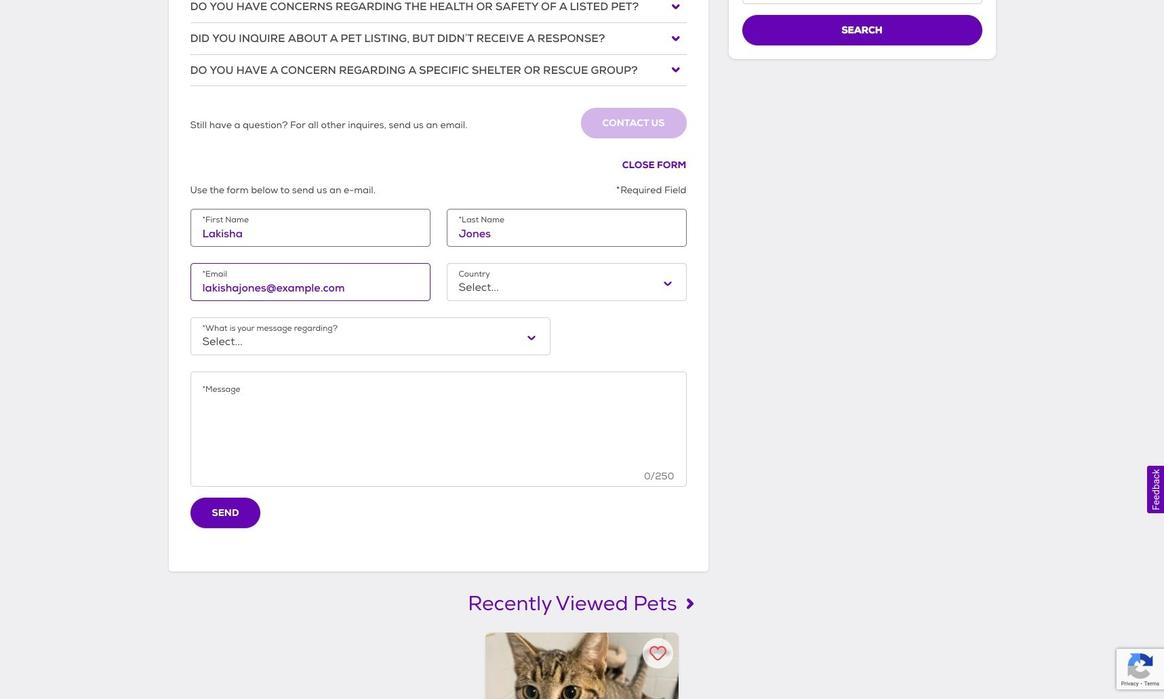 Task type: describe. For each thing, give the bounding box(es) containing it.
favorite kiwi image
[[650, 645, 667, 662]]

kiwi, adoptable, young female domestic short hair, in greenwood, ms. image
[[486, 633, 679, 699]]



Task type: vqa. For each thing, say whether or not it's contained in the screenshot.
9c2b2 ICON
no



Task type: locate. For each thing, give the bounding box(es) containing it.
22512 image up 22512 icon
[[672, 3, 680, 11]]

None text field
[[203, 226, 418, 242], [459, 226, 675, 242], [203, 226, 418, 242], [459, 226, 675, 242]]

0 vertical spatial 22512 image
[[672, 3, 680, 11]]

2 22512 image from the top
[[672, 66, 680, 74]]

22512 image
[[672, 34, 680, 43]]

22512 image down 22512 icon
[[672, 66, 680, 74]]

None email field
[[203, 280, 418, 296]]

None text field
[[743, 0, 983, 4]]

1 vertical spatial 22512 image
[[672, 66, 680, 74]]

22512 image
[[672, 3, 680, 11], [672, 66, 680, 74]]

1 22512 image from the top
[[672, 3, 680, 11]]



